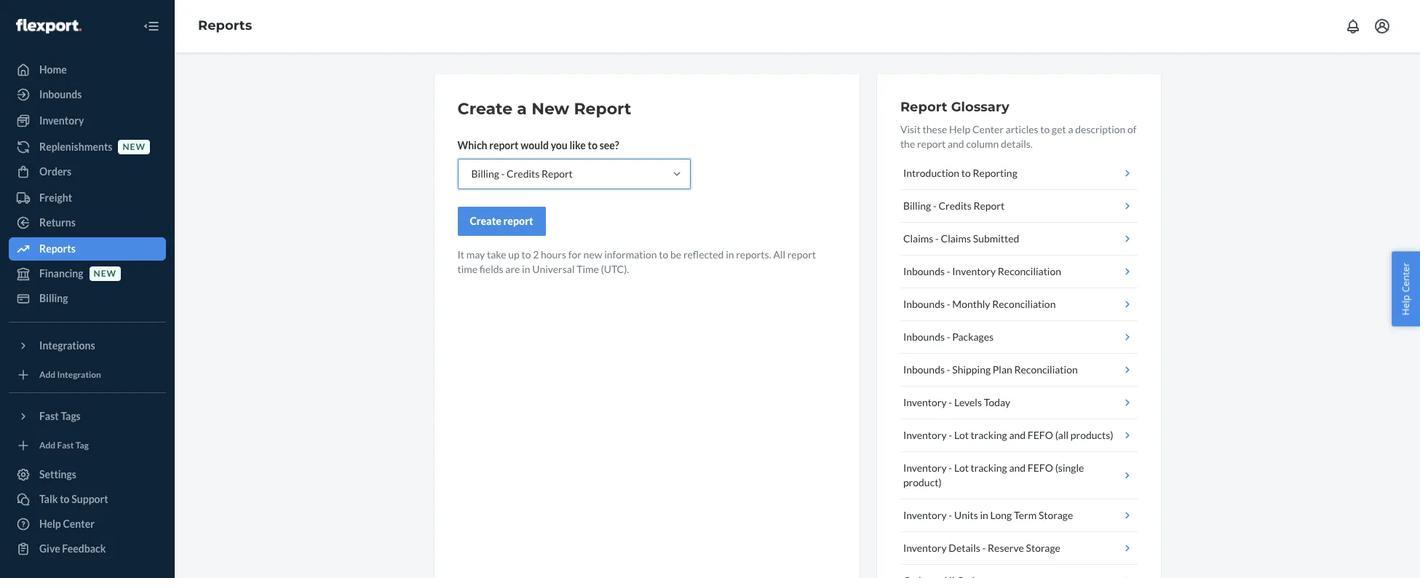Task type: describe. For each thing, give the bounding box(es) containing it.
report glossary
[[901, 99, 1010, 115]]

0 vertical spatial reports
[[198, 18, 252, 34]]

inbounds for inbounds - packages
[[904, 331, 945, 343]]

visit these help center articles to get a description of the report and column details.
[[901, 123, 1137, 150]]

fefo for (single
[[1028, 462, 1054, 474]]

orders
[[39, 165, 72, 178]]

a inside visit these help center articles to get a description of the report and column details.
[[1069, 123, 1074, 135]]

help center inside help center button
[[1400, 263, 1413, 316]]

fast tags button
[[9, 405, 166, 428]]

shipping
[[953, 363, 991, 376]]

new for financing
[[94, 268, 117, 279]]

lot for inventory - lot tracking and fefo (single product)
[[955, 462, 969, 474]]

credits inside button
[[939, 200, 972, 212]]

may
[[467, 248, 485, 261]]

inventory - lot tracking and fefo (all products)
[[904, 429, 1114, 441]]

would
[[521, 139, 549, 151]]

inbounds for inbounds
[[39, 88, 82, 100]]

to right the like
[[588, 139, 598, 151]]

help center button
[[1393, 252, 1421, 326]]

fast inside 'add fast tag' link
[[57, 440, 74, 451]]

like
[[570, 139, 586, 151]]

tracking for (all
[[971, 429, 1008, 441]]

integrations button
[[9, 334, 166, 358]]

visit
[[901, 123, 921, 135]]

inbounds - inventory reconciliation button
[[901, 256, 1138, 288]]

help inside button
[[1400, 295, 1413, 316]]

hours
[[541, 248, 567, 261]]

inbounds - packages button
[[901, 321, 1138, 354]]

inventory link
[[9, 109, 166, 133]]

it may take up to 2 hours for new information to be reflected in reports. all report time fields are in universal time (utc).
[[458, 248, 816, 275]]

these
[[923, 123, 948, 135]]

0 vertical spatial a
[[517, 99, 527, 119]]

talk to support button
[[9, 488, 166, 511]]

create report
[[470, 215, 533, 227]]

(all
[[1056, 429, 1069, 441]]

add integration link
[[9, 363, 166, 387]]

(single
[[1056, 462, 1085, 474]]

center inside button
[[1400, 263, 1413, 292]]

get
[[1052, 123, 1067, 135]]

give
[[39, 543, 60, 555]]

add fast tag
[[39, 440, 89, 451]]

freight
[[39, 192, 72, 204]]

reporting
[[973, 167, 1018, 179]]

0 vertical spatial billing
[[472, 167, 499, 180]]

freight link
[[9, 186, 166, 210]]

which
[[458, 139, 488, 151]]

the
[[901, 138, 916, 150]]

0 vertical spatial reports link
[[198, 18, 252, 34]]

claims - claims submitted button
[[901, 223, 1138, 256]]

inbounds for inbounds - shipping plan reconciliation
[[904, 363, 945, 376]]

which report would you like to see?
[[458, 139, 619, 151]]

reconciliation for inbounds - monthly reconciliation
[[993, 298, 1056, 310]]

inventory - levels today button
[[901, 387, 1138, 419]]

1 vertical spatial reports link
[[9, 237, 166, 261]]

universal
[[532, 263, 575, 275]]

financing
[[39, 267, 83, 280]]

be
[[671, 248, 682, 261]]

inbounds - shipping plan reconciliation
[[904, 363, 1078, 376]]

and for inventory - lot tracking and fefo (single product)
[[1010, 462, 1026, 474]]

inventory - lot tracking and fefo (single product) button
[[901, 452, 1138, 500]]

tags
[[61, 410, 81, 422]]

fast tags
[[39, 410, 81, 422]]

packages
[[953, 331, 994, 343]]

2
[[533, 248, 539, 261]]

1 vertical spatial in
[[522, 263, 530, 275]]

inventory for inventory - units in long term storage
[[904, 509, 947, 521]]

center inside visit these help center articles to get a description of the report and column details.
[[973, 123, 1004, 135]]

inventory - lot tracking and fefo (single product)
[[904, 462, 1085, 489]]

billing - credits report button
[[901, 190, 1138, 223]]

help center link
[[9, 513, 166, 536]]

introduction
[[904, 167, 960, 179]]

give feedback
[[39, 543, 106, 555]]

introduction to reporting button
[[901, 157, 1138, 190]]

create for create a new report
[[458, 99, 513, 119]]

support
[[72, 493, 108, 505]]

2 vertical spatial reconciliation
[[1015, 363, 1078, 376]]

fefo for (all
[[1028, 429, 1054, 441]]

for
[[569, 248, 582, 261]]

are
[[506, 263, 520, 275]]

help center inside help center link
[[39, 518, 95, 530]]

replenishments
[[39, 141, 112, 153]]

inbounds - monthly reconciliation button
[[901, 288, 1138, 321]]

inventory for inventory
[[39, 114, 84, 127]]

add for add integration
[[39, 370, 55, 380]]

feedback
[[62, 543, 106, 555]]

report down you
[[542, 167, 573, 180]]

inventory up monthly
[[953, 265, 996, 277]]

reflected
[[684, 248, 724, 261]]

product)
[[904, 476, 942, 489]]

- for inbounds - monthly reconciliation button
[[947, 298, 951, 310]]

reconciliation for inbounds - inventory reconciliation
[[998, 265, 1062, 277]]

settings link
[[9, 463, 166, 486]]

- for billing - credits report button
[[933, 200, 937, 212]]

units
[[955, 509, 979, 521]]

description
[[1076, 123, 1126, 135]]

- for the inbounds - packages "button"
[[947, 331, 951, 343]]

0 horizontal spatial center
[[63, 518, 95, 530]]

inbounds - packages
[[904, 331, 994, 343]]

inbounds - monthly reconciliation
[[904, 298, 1056, 310]]

in inside button
[[981, 509, 989, 521]]

report up see?
[[574, 99, 632, 119]]

inventory for inventory - lot tracking and fefo (single product)
[[904, 462, 947, 474]]



Task type: locate. For each thing, give the bounding box(es) containing it.
storage
[[1039, 509, 1074, 521], [1026, 542, 1061, 554]]

- for inventory - lot tracking and fefo (single product) button
[[949, 462, 953, 474]]

inventory for inventory details - reserve storage
[[904, 542, 947, 554]]

fefo inside inventory - lot tracking and fefo (single product)
[[1028, 462, 1054, 474]]

claims left submitted
[[941, 232, 971, 245]]

1 lot from the top
[[955, 429, 969, 441]]

tag
[[76, 440, 89, 451]]

products)
[[1071, 429, 1114, 441]]

- down the 'introduction'
[[933, 200, 937, 212]]

home link
[[9, 58, 166, 82]]

to
[[1041, 123, 1050, 135], [588, 139, 598, 151], [962, 167, 971, 179], [522, 248, 531, 261], [659, 248, 669, 261], [60, 493, 70, 505]]

reports.
[[736, 248, 772, 261]]

1 vertical spatial credits
[[939, 200, 972, 212]]

2 horizontal spatial in
[[981, 509, 989, 521]]

give feedback button
[[9, 537, 166, 561]]

inventory inside button
[[904, 429, 947, 441]]

inventory for inventory - lot tracking and fefo (all products)
[[904, 429, 947, 441]]

2 fefo from the top
[[1028, 462, 1054, 474]]

0 vertical spatial in
[[726, 248, 734, 261]]

1 fefo from the top
[[1028, 429, 1054, 441]]

report inside button
[[974, 200, 1005, 212]]

to left reporting
[[962, 167, 971, 179]]

1 vertical spatial reconciliation
[[993, 298, 1056, 310]]

inventory details - reserve storage
[[904, 542, 1061, 554]]

inventory
[[39, 114, 84, 127], [953, 265, 996, 277], [904, 396, 947, 409], [904, 429, 947, 441], [904, 462, 947, 474], [904, 509, 947, 521], [904, 542, 947, 554]]

create inside button
[[470, 215, 502, 227]]

new for replenishments
[[123, 142, 146, 152]]

1 horizontal spatial in
[[726, 248, 734, 261]]

report
[[917, 138, 946, 150], [490, 139, 519, 151], [504, 215, 533, 227], [788, 248, 816, 261]]

inbounds down inbounds - packages
[[904, 363, 945, 376]]

returns
[[39, 216, 76, 229]]

1 vertical spatial a
[[1069, 123, 1074, 135]]

0 vertical spatial reconciliation
[[998, 265, 1062, 277]]

claims
[[904, 232, 934, 245], [941, 232, 971, 245]]

1 tracking from the top
[[971, 429, 1008, 441]]

1 vertical spatial reports
[[39, 242, 76, 255]]

report down reporting
[[974, 200, 1005, 212]]

inventory for inventory - levels today
[[904, 396, 947, 409]]

help inside visit these help center articles to get a description of the report and column details.
[[950, 123, 971, 135]]

0 vertical spatial create
[[458, 99, 513, 119]]

0 vertical spatial help center
[[1400, 263, 1413, 316]]

new up time
[[584, 248, 603, 261]]

lot inside inventory - lot tracking and fefo (single product)
[[955, 462, 969, 474]]

billing link
[[9, 287, 166, 310]]

take
[[487, 248, 506, 261]]

create up which
[[458, 99, 513, 119]]

monthly
[[953, 298, 991, 310]]

reconciliation down inbounds - inventory reconciliation button
[[993, 298, 1056, 310]]

articles
[[1006, 123, 1039, 135]]

- for inbounds - inventory reconciliation button
[[947, 265, 951, 277]]

1 vertical spatial lot
[[955, 462, 969, 474]]

report down these
[[917, 138, 946, 150]]

storage right term
[[1039, 509, 1074, 521]]

- left units
[[949, 509, 953, 521]]

in left long
[[981, 509, 989, 521]]

lot up units
[[955, 462, 969, 474]]

fast
[[39, 410, 59, 422], [57, 440, 74, 451]]

- left levels
[[949, 396, 953, 409]]

report
[[574, 99, 632, 119], [901, 99, 948, 115], [542, 167, 573, 180], [974, 200, 1005, 212]]

- right details
[[983, 542, 986, 554]]

2 claims from the left
[[941, 232, 971, 245]]

0 vertical spatial help
[[950, 123, 971, 135]]

0 vertical spatial billing - credits report
[[472, 167, 573, 180]]

add
[[39, 370, 55, 380], [39, 440, 55, 451]]

fast inside fast tags dropdown button
[[39, 410, 59, 422]]

add up settings on the left
[[39, 440, 55, 451]]

0 horizontal spatial new
[[94, 268, 117, 279]]

0 vertical spatial add
[[39, 370, 55, 380]]

add inside add integration 'link'
[[39, 370, 55, 380]]

1 horizontal spatial reports link
[[198, 18, 252, 34]]

lot down inventory - levels today
[[955, 429, 969, 441]]

and down "inventory - levels today" button
[[1010, 429, 1026, 441]]

inbounds link
[[9, 83, 166, 106]]

2 horizontal spatial center
[[1400, 263, 1413, 292]]

reconciliation down claims - claims submitted button on the right top of page
[[998, 265, 1062, 277]]

- inside "button"
[[947, 331, 951, 343]]

1 horizontal spatial a
[[1069, 123, 1074, 135]]

1 horizontal spatial billing - credits report
[[904, 200, 1005, 212]]

1 add from the top
[[39, 370, 55, 380]]

long
[[991, 509, 1012, 521]]

up
[[508, 248, 520, 261]]

integration
[[57, 370, 101, 380]]

1 vertical spatial create
[[470, 215, 502, 227]]

1 horizontal spatial credits
[[939, 200, 972, 212]]

inbounds left packages
[[904, 331, 945, 343]]

1 horizontal spatial new
[[123, 142, 146, 152]]

2 vertical spatial help
[[39, 518, 61, 530]]

inbounds down home
[[39, 88, 82, 100]]

inventory down the product)
[[904, 509, 947, 521]]

- for claims - claims submitted button on the right top of page
[[936, 232, 939, 245]]

billing - credits report down introduction to reporting
[[904, 200, 1005, 212]]

1 vertical spatial new
[[584, 248, 603, 261]]

add left 'integration'
[[39, 370, 55, 380]]

details
[[949, 542, 981, 554]]

glossary
[[951, 99, 1010, 115]]

all
[[774, 248, 786, 261]]

and inside inventory - lot tracking and fefo (single product)
[[1010, 462, 1026, 474]]

details.
[[1001, 138, 1033, 150]]

report inside it may take up to 2 hours for new information to be reflected in reports. all report time fields are in universal time (utc).
[[788, 248, 816, 261]]

-
[[501, 167, 505, 180], [933, 200, 937, 212], [936, 232, 939, 245], [947, 265, 951, 277], [947, 298, 951, 310], [947, 331, 951, 343], [947, 363, 951, 376], [949, 396, 953, 409], [949, 429, 953, 441], [949, 462, 953, 474], [949, 509, 953, 521], [983, 542, 986, 554]]

inbounds down claims - claims submitted in the top right of the page
[[904, 265, 945, 277]]

billing inside button
[[904, 200, 932, 212]]

reconciliation inside button
[[993, 298, 1056, 310]]

0 vertical spatial credits
[[507, 167, 540, 180]]

2 vertical spatial in
[[981, 509, 989, 521]]

- inside inventory - lot tracking and fefo (single product)
[[949, 462, 953, 474]]

1 horizontal spatial help
[[950, 123, 971, 135]]

2 lot from the top
[[955, 462, 969, 474]]

lot inside button
[[955, 429, 969, 441]]

create for create report
[[470, 215, 502, 227]]

2 horizontal spatial help
[[1400, 295, 1413, 316]]

credits
[[507, 167, 540, 180], [939, 200, 972, 212]]

1 vertical spatial help
[[1400, 295, 1413, 316]]

and down 'inventory - lot tracking and fefo (all products)' button
[[1010, 462, 1026, 474]]

fefo inside button
[[1028, 429, 1054, 441]]

1 horizontal spatial reports
[[198, 18, 252, 34]]

storage right reserve
[[1026, 542, 1061, 554]]

0 vertical spatial lot
[[955, 429, 969, 441]]

inventory left levels
[[904, 396, 947, 409]]

- up the inbounds - inventory reconciliation
[[936, 232, 939, 245]]

flexport logo image
[[16, 19, 81, 33]]

reserve
[[988, 542, 1024, 554]]

inbounds up inbounds - packages
[[904, 298, 945, 310]]

0 horizontal spatial help center
[[39, 518, 95, 530]]

introduction to reporting
[[904, 167, 1018, 179]]

fast left tags on the bottom of page
[[39, 410, 59, 422]]

tracking inside button
[[971, 429, 1008, 441]]

report left would
[[490, 139, 519, 151]]

talk
[[39, 493, 58, 505]]

- left 'shipping'
[[947, 363, 951, 376]]

2 horizontal spatial new
[[584, 248, 603, 261]]

1 vertical spatial billing
[[904, 200, 932, 212]]

2 vertical spatial and
[[1010, 462, 1026, 474]]

to left get at the top
[[1041, 123, 1050, 135]]

1 vertical spatial storage
[[1026, 542, 1061, 554]]

billing down the 'introduction'
[[904, 200, 932, 212]]

orders link
[[9, 160, 166, 184]]

today
[[984, 396, 1011, 409]]

inbounds
[[39, 88, 82, 100], [904, 265, 945, 277], [904, 298, 945, 310], [904, 331, 945, 343], [904, 363, 945, 376]]

open account menu image
[[1374, 17, 1392, 35]]

1 horizontal spatial center
[[973, 123, 1004, 135]]

tracking down today
[[971, 429, 1008, 441]]

- up 'inventory - units in long term storage'
[[949, 462, 953, 474]]

2 vertical spatial billing
[[39, 292, 68, 304]]

inventory - units in long term storage button
[[901, 500, 1138, 532]]

- left packages
[[947, 331, 951, 343]]

- for "inventory - levels today" button
[[949, 396, 953, 409]]

inbounds - inventory reconciliation
[[904, 265, 1062, 277]]

see?
[[600, 139, 619, 151]]

levels
[[955, 396, 982, 409]]

1 vertical spatial billing - credits report
[[904, 200, 1005, 212]]

billing down which
[[472, 167, 499, 180]]

2 tracking from the top
[[971, 462, 1008, 474]]

report up these
[[901, 99, 948, 115]]

reconciliation
[[998, 265, 1062, 277], [993, 298, 1056, 310], [1015, 363, 1078, 376]]

1 vertical spatial fast
[[57, 440, 74, 451]]

add inside 'add fast tag' link
[[39, 440, 55, 451]]

lot for inventory - lot tracking and fefo (all products)
[[955, 429, 969, 441]]

you
[[551, 139, 568, 151]]

0 horizontal spatial billing
[[39, 292, 68, 304]]

new inside it may take up to 2 hours for new information to be reflected in reports. all report time fields are in universal time (utc).
[[584, 248, 603, 261]]

0 horizontal spatial reports link
[[9, 237, 166, 261]]

fast left "tag"
[[57, 440, 74, 451]]

1 horizontal spatial billing
[[472, 167, 499, 180]]

billing - credits report down would
[[472, 167, 573, 180]]

inventory up replenishments
[[39, 114, 84, 127]]

in right are
[[522, 263, 530, 275]]

0 horizontal spatial credits
[[507, 167, 540, 180]]

1 vertical spatial and
[[1010, 429, 1026, 441]]

billing
[[472, 167, 499, 180], [904, 200, 932, 212], [39, 292, 68, 304]]

new
[[123, 142, 146, 152], [584, 248, 603, 261], [94, 268, 117, 279]]

- for inventory - units in long term storage button
[[949, 509, 953, 521]]

returns link
[[9, 211, 166, 234]]

1 vertical spatial fefo
[[1028, 462, 1054, 474]]

inventory inside inventory - lot tracking and fefo (single product)
[[904, 462, 947, 474]]

0 vertical spatial and
[[948, 138, 965, 150]]

inventory - lot tracking and fefo (all products) button
[[901, 419, 1138, 452]]

claims down the 'introduction'
[[904, 232, 934, 245]]

add for add fast tag
[[39, 440, 55, 451]]

fefo left (single
[[1028, 462, 1054, 474]]

column
[[967, 138, 999, 150]]

0 vertical spatial storage
[[1039, 509, 1074, 521]]

inbounds - shipping plan reconciliation button
[[901, 354, 1138, 387]]

submitted
[[973, 232, 1020, 245]]

tracking down inventory - lot tracking and fefo (all products)
[[971, 462, 1008, 474]]

0 horizontal spatial in
[[522, 263, 530, 275]]

1 vertical spatial center
[[1400, 263, 1413, 292]]

center
[[973, 123, 1004, 135], [1400, 263, 1413, 292], [63, 518, 95, 530]]

credits down would
[[507, 167, 540, 180]]

0 horizontal spatial claims
[[904, 232, 934, 245]]

information
[[605, 248, 657, 261]]

1 vertical spatial tracking
[[971, 462, 1008, 474]]

in left reports.
[[726, 248, 734, 261]]

to left 2
[[522, 248, 531, 261]]

1 vertical spatial add
[[39, 440, 55, 451]]

report inside visit these help center articles to get a description of the report and column details.
[[917, 138, 946, 150]]

and
[[948, 138, 965, 150], [1010, 429, 1026, 441], [1010, 462, 1026, 474]]

close navigation image
[[143, 17, 160, 35]]

fields
[[480, 263, 504, 275]]

report up up
[[504, 215, 533, 227]]

inventory up the product)
[[904, 462, 947, 474]]

of
[[1128, 123, 1137, 135]]

and for inventory - lot tracking and fefo (all products)
[[1010, 429, 1026, 441]]

create report button
[[458, 207, 546, 236]]

billing down financing
[[39, 292, 68, 304]]

time
[[458, 263, 478, 275]]

tracking for (single
[[971, 462, 1008, 474]]

in
[[726, 248, 734, 261], [522, 263, 530, 275], [981, 509, 989, 521]]

0 vertical spatial center
[[973, 123, 1004, 135]]

to inside visit these help center articles to get a description of the report and column details.
[[1041, 123, 1050, 135]]

open notifications image
[[1345, 17, 1362, 35]]

help center
[[1400, 263, 1413, 316], [39, 518, 95, 530]]

and inside button
[[1010, 429, 1026, 441]]

inbounds for inbounds - inventory reconciliation
[[904, 265, 945, 277]]

0 vertical spatial fast
[[39, 410, 59, 422]]

tracking inside inventory - lot tracking and fefo (single product)
[[971, 462, 1008, 474]]

2 vertical spatial new
[[94, 268, 117, 279]]

credits down introduction to reporting
[[939, 200, 972, 212]]

0 horizontal spatial billing - credits report
[[472, 167, 573, 180]]

talk to support
[[39, 493, 108, 505]]

- for 'inventory - lot tracking and fefo (all products)' button
[[949, 429, 953, 441]]

inventory left details
[[904, 542, 947, 554]]

inbounds for inbounds - monthly reconciliation
[[904, 298, 945, 310]]

plan
[[993, 363, 1013, 376]]

home
[[39, 63, 67, 76]]

claims - claims submitted
[[904, 232, 1020, 245]]

- down inventory - levels today
[[949, 429, 953, 441]]

fefo
[[1028, 429, 1054, 441], [1028, 462, 1054, 474]]

- for inbounds - shipping plan reconciliation button
[[947, 363, 951, 376]]

fefo left (all
[[1028, 429, 1054, 441]]

new up the orders "link"
[[123, 142, 146, 152]]

create a new report
[[458, 99, 632, 119]]

0 vertical spatial fefo
[[1028, 429, 1054, 441]]

a right get at the top
[[1069, 123, 1074, 135]]

report inside button
[[504, 215, 533, 227]]

inventory - units in long term storage
[[904, 509, 1074, 521]]

billing - credits report inside button
[[904, 200, 1005, 212]]

create
[[458, 99, 513, 119], [470, 215, 502, 227]]

1 vertical spatial help center
[[39, 518, 95, 530]]

1 claims from the left
[[904, 232, 934, 245]]

- down the which report would you like to see?
[[501, 167, 505, 180]]

- left monthly
[[947, 298, 951, 310]]

1 horizontal spatial claims
[[941, 232, 971, 245]]

inventory - levels today
[[904, 396, 1011, 409]]

- down claims - claims submitted in the top right of the page
[[947, 265, 951, 277]]

0 horizontal spatial help
[[39, 518, 61, 530]]

report right all
[[788, 248, 816, 261]]

0 horizontal spatial a
[[517, 99, 527, 119]]

create up 'may'
[[470, 215, 502, 227]]

1 horizontal spatial help center
[[1400, 263, 1413, 316]]

term
[[1014, 509, 1037, 521]]

inbounds inside "button"
[[904, 331, 945, 343]]

inventory details - reserve storage button
[[901, 532, 1138, 565]]

0 vertical spatial tracking
[[971, 429, 1008, 441]]

0 vertical spatial new
[[123, 142, 146, 152]]

inbounds inside button
[[904, 298, 945, 310]]

(utc).
[[601, 263, 629, 275]]

to left be
[[659, 248, 669, 261]]

reconciliation down the inbounds - packages "button"
[[1015, 363, 1078, 376]]

a left new
[[517, 99, 527, 119]]

2 vertical spatial center
[[63, 518, 95, 530]]

0 horizontal spatial reports
[[39, 242, 76, 255]]

2 add from the top
[[39, 440, 55, 451]]

to right talk
[[60, 493, 70, 505]]

2 horizontal spatial billing
[[904, 200, 932, 212]]

and left column at top right
[[948, 138, 965, 150]]

it
[[458, 248, 465, 261]]

inventory down inventory - levels today
[[904, 429, 947, 441]]

new up "billing" link
[[94, 268, 117, 279]]

and inside visit these help center articles to get a description of the report and column details.
[[948, 138, 965, 150]]



Task type: vqa. For each thing, say whether or not it's contained in the screenshot.
Long
yes



